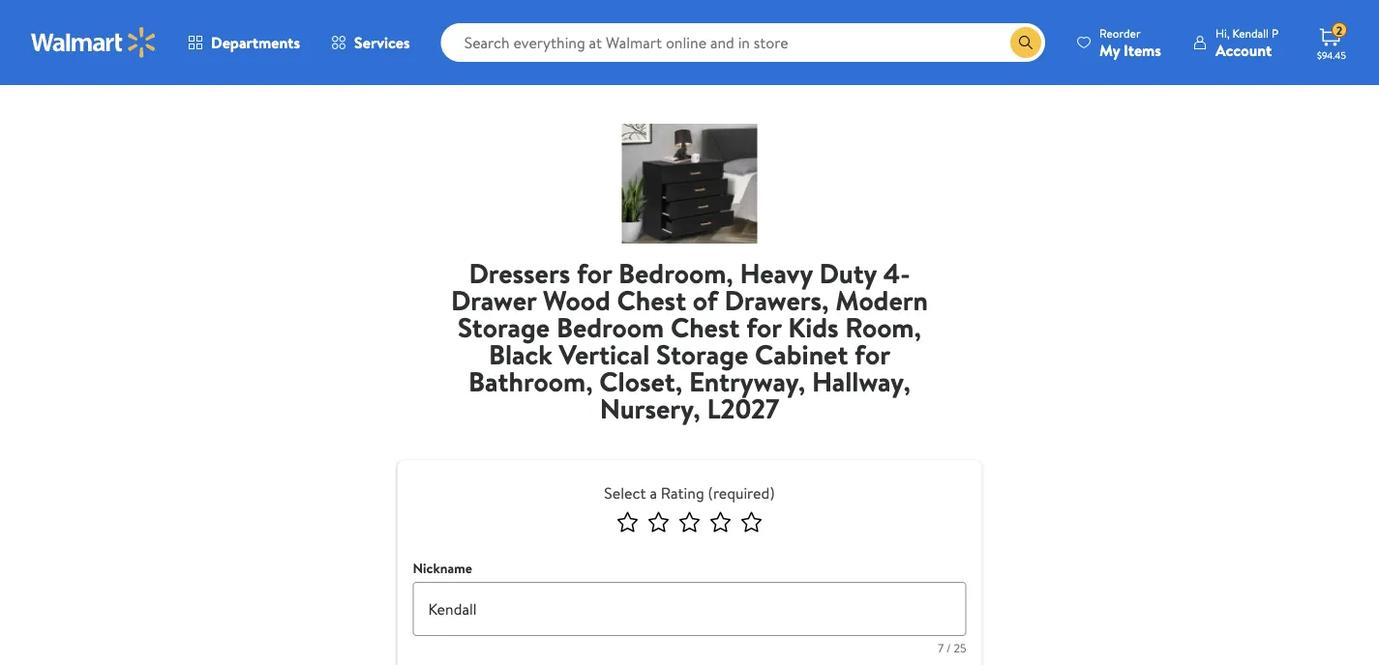 Task type: describe. For each thing, give the bounding box(es) containing it.
nursery,
[[600, 390, 700, 427]]

departments button
[[172, 19, 316, 66]]

4-
[[883, 254, 910, 292]]

search icon image
[[1018, 35, 1034, 50]]

dressers for bedroom, heavy duty 4- drawer wood chest of drawers, modern storage bedroom chest for kids room, black vertical storage cabinet for bathroom, closet, entryway, hallway, nursery, l2027
[[451, 254, 928, 427]]

select
[[604, 483, 646, 504]]

$94.45
[[1317, 48, 1346, 61]]

p
[[1272, 25, 1279, 41]]

chest left of
[[617, 281, 686, 319]]

entryway,
[[689, 362, 805, 400]]

wood
[[543, 281, 611, 319]]

hi, kendall p account
[[1216, 25, 1279, 60]]

0 horizontal spatial storage
[[458, 308, 550, 346]]

nickname
[[413, 559, 472, 578]]

a
[[650, 483, 657, 504]]

room,
[[845, 308, 921, 346]]

write a review for dressers for bedroom, heavy duty 4-drawer wood chest of drawers, modern storage bedroom chest for kids room, black vertical storage cabinet for bathroom, closet, entryway, hallway, nursery, l2027 element
[[442, 254, 937, 437]]

Search search field
[[441, 23, 1045, 62]]

black
[[489, 335, 552, 373]]

/
[[947, 640, 951, 657]]

drawers,
[[725, 281, 829, 319]]

1 horizontal spatial storage
[[656, 335, 748, 373]]

2
[[1336, 22, 1343, 38]]

vertical
[[559, 335, 650, 373]]

(required)
[[708, 483, 775, 504]]

reorder my items
[[1100, 25, 1161, 60]]

0 horizontal spatial for
[[577, 254, 612, 292]]



Task type: vqa. For each thing, say whether or not it's contained in the screenshot.
the intent image for Pickup
no



Task type: locate. For each thing, give the bounding box(es) containing it.
services
[[354, 32, 410, 53]]

hallway,
[[812, 362, 911, 400]]

account
[[1216, 39, 1272, 60]]

Walmart Site-Wide search field
[[441, 23, 1045, 62]]

modern
[[836, 281, 928, 319]]

reorder
[[1100, 25, 1141, 41]]

dressers
[[469, 254, 570, 292]]

heavy
[[740, 254, 813, 292]]

bathroom,
[[469, 362, 593, 400]]

cabinet
[[755, 335, 848, 373]]

7
[[938, 640, 944, 657]]

for up bedroom
[[577, 254, 612, 292]]

storage down "dressers"
[[458, 308, 550, 346]]

bedroom,
[[619, 254, 733, 292]]

7 / 25
[[938, 640, 966, 657]]

chest
[[617, 281, 686, 319], [671, 308, 740, 346]]

bedroom
[[556, 308, 664, 346]]

chest down bedroom,
[[671, 308, 740, 346]]

storage down of
[[656, 335, 748, 373]]

select a rating (required)
[[604, 483, 775, 504]]

for down modern
[[855, 335, 890, 373]]

for
[[577, 254, 612, 292], [746, 308, 781, 346], [855, 335, 890, 373]]

walmart image
[[31, 27, 157, 58]]

departments
[[211, 32, 300, 53]]

rating
[[661, 483, 704, 504]]

services button
[[316, 19, 425, 66]]

1 horizontal spatial for
[[746, 308, 781, 346]]

hi,
[[1216, 25, 1230, 41]]

kids
[[788, 308, 839, 346]]

kendall
[[1232, 25, 1269, 41]]

2 horizontal spatial for
[[855, 335, 890, 373]]

items
[[1124, 39, 1161, 60]]

for left kids
[[746, 308, 781, 346]]

of
[[693, 281, 718, 319]]

my
[[1100, 39, 1120, 60]]

storage
[[458, 308, 550, 346], [656, 335, 748, 373]]

closet,
[[599, 362, 683, 400]]

25
[[954, 640, 966, 657]]

Nickname text field
[[413, 583, 966, 637]]

drawer
[[451, 281, 536, 319]]

duty
[[819, 254, 877, 292]]

l2027
[[707, 390, 779, 427]]



